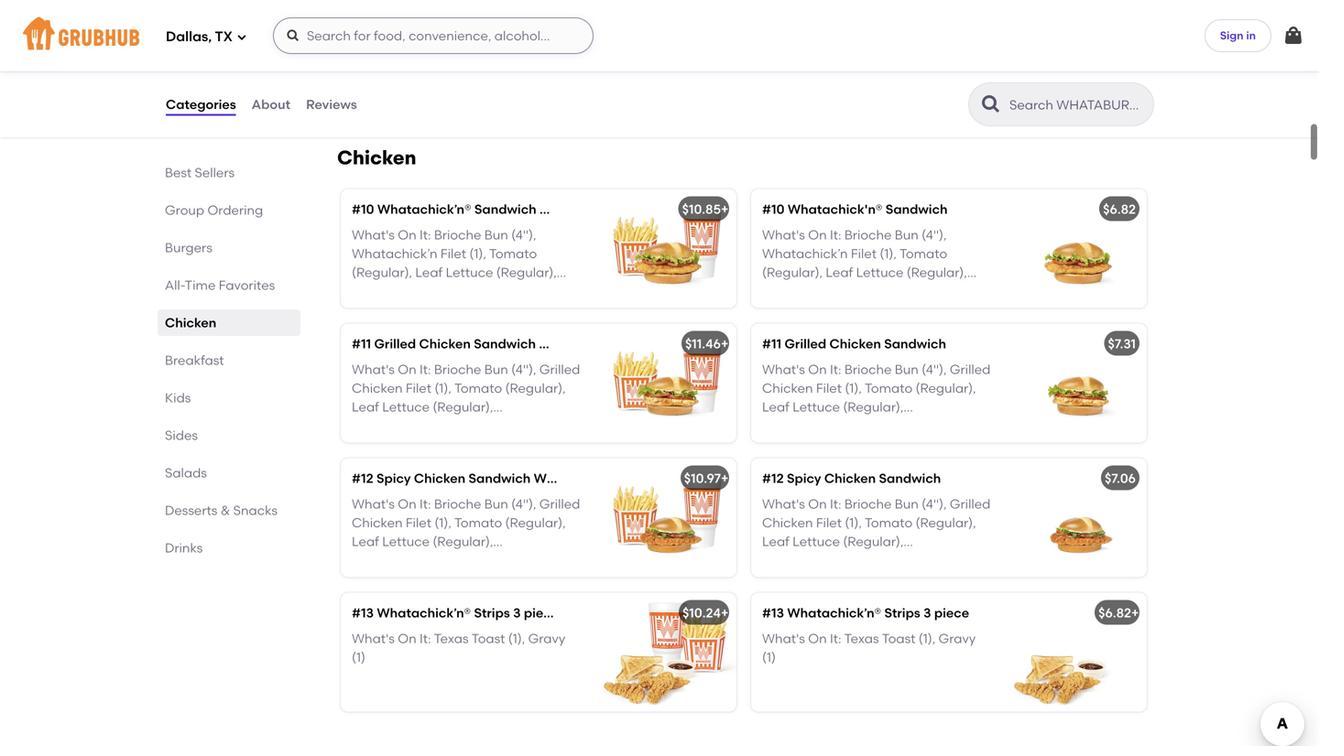 Task type: locate. For each thing, give the bounding box(es) containing it.
bbq inside what's on it: texas toast, chicken strips, monterey jack cheese (2 slices), honey bbq (regular)
[[851, 64, 878, 80]]

sides
[[165, 428, 198, 443]]

#12 for #12 spicy chicken sandwich whatameal®
[[352, 471, 373, 486]]

filet for #11 grilled chicken sandwich whatameal®
[[406, 381, 432, 396]]

#12 spicy chicken sandwich whatameal® image
[[599, 458, 737, 578]]

filet down #12 spicy chicken sandwich
[[816, 515, 842, 531]]

#11 grilled chicken sandwich whatameal® image
[[599, 324, 737, 443]]

bbq down jack
[[851, 64, 878, 80]]

0 horizontal spatial honey
[[352, 1, 392, 16]]

brioche down #12 spicy chicken sandwich whatameal® at the left
[[434, 497, 481, 512]]

$10.85
[[682, 201, 721, 217]]

it: down #12 spicy chicken sandwich
[[830, 497, 842, 512]]

categories button
[[165, 71, 237, 137]]

it: down #11 grilled chicken sandwich whatameal®
[[420, 362, 431, 378]]

texas
[[844, 27, 879, 42], [434, 631, 469, 647], [844, 631, 879, 647]]

spicy for #12 spicy chicken sandwich
[[787, 471, 821, 486]]

#13
[[352, 606, 374, 621], [762, 606, 784, 621]]

what's
[[762, 27, 805, 42], [352, 227, 395, 243], [762, 227, 805, 243], [352, 362, 395, 378], [762, 362, 805, 378], [352, 497, 395, 512], [762, 497, 805, 512], [352, 631, 395, 647], [762, 631, 805, 647]]

(4"), down #12 spicy chicken sandwich
[[922, 497, 947, 512]]

tomato down #12 spicy chicken sandwich
[[865, 515, 913, 531]]

filet down the #11 grilled chicken sandwich
[[816, 381, 842, 396]]

on inside what's on it: texas toast, chicken strips, monterey jack cheese (2 slices), honey bbq (regular)
[[808, 27, 827, 42]]

svg image right in
[[1283, 25, 1305, 47]]

filet down #12 spicy chicken sandwich whatameal® at the left
[[406, 515, 432, 531]]

1 toast from the left
[[472, 631, 505, 647]]

0 horizontal spatial #10
[[352, 201, 374, 217]]

brioche
[[434, 227, 481, 243], [845, 227, 892, 243], [434, 362, 481, 378], [845, 362, 892, 378], [434, 497, 481, 512], [845, 497, 892, 512]]

1 horizontal spatial what's on it: brioche bun (4"), whatachick'n filet (1), tomato (regular), leaf lettuce (regular), whatasauce® (regular)
[[762, 227, 967, 299]]

#12 spicy chicken sandwich image
[[1010, 458, 1147, 578]]

strips,
[[762, 45, 800, 61]]

(4"), for #10 whatachick'n® sandwich
[[922, 227, 947, 243]]

what's on it: brioche bun (4"), whatachick'n filet (1), tomato (regular), leaf lettuce (regular), whatasauce® (regular) down the #10 whatachick'n® sandwich
[[762, 227, 967, 299]]

on for #12 spicy chicken sandwich whatameal®
[[398, 497, 417, 512]]

kids tab
[[165, 388, 293, 408]]

what's for #13 whatachick'n® strips 3 piece whatameal®
[[352, 631, 395, 647]]

cheese
[[899, 45, 946, 61]]

tomato
[[489, 246, 537, 262], [900, 246, 948, 262], [454, 381, 502, 396], [865, 381, 913, 396], [454, 515, 502, 531], [865, 515, 913, 531]]

bun down #12 spicy chicken sandwich
[[895, 497, 919, 512]]

1 strips from the left
[[474, 606, 510, 621]]

chicken
[[426, 1, 477, 16], [922, 27, 973, 42], [337, 146, 416, 169], [165, 315, 217, 331], [419, 336, 471, 352], [830, 336, 881, 352], [352, 381, 403, 396], [762, 381, 813, 396], [414, 471, 466, 486], [824, 471, 876, 486], [352, 515, 403, 531], [762, 515, 813, 531]]

(4"), down #12 spicy chicken sandwich whatameal® at the left
[[511, 497, 536, 512]]

(regular) up #12 spicy chicken sandwich
[[854, 418, 911, 433]]

2 spicy from the left
[[787, 471, 821, 486]]

#11
[[352, 336, 371, 352], [762, 336, 782, 352]]

1 horizontal spatial honey
[[808, 64, 848, 80]]

2 3 from the left
[[924, 606, 931, 621]]

best
[[165, 165, 192, 180]]

filet for #12 spicy chicken sandwich whatameal®
[[406, 515, 432, 531]]

#10
[[352, 201, 374, 217], [762, 201, 785, 217]]

what's on it: texas toast (1), gravy (1) down #13 whatachick'n® strips 3 piece
[[762, 631, 976, 666]]

1 #10 from the left
[[352, 201, 374, 217]]

2 what's on it: texas toast (1), gravy (1) from the left
[[762, 631, 976, 666]]

0 horizontal spatial toast
[[472, 631, 505, 647]]

it: up monterey
[[830, 27, 842, 42]]

it: down whatachick'n®
[[830, 227, 842, 243]]

toast
[[472, 631, 505, 647], [882, 631, 916, 647]]

what's on it: brioche bun (4"), whatachick'n filet (1), tomato (regular), leaf lettuce (regular), whatasauce® (regular) down #10 whatachick'n® sandwich whatameal®
[[352, 227, 557, 299]]

1 what's on it: texas toast (1), gravy (1) from the left
[[352, 631, 565, 666]]

honey bbq chicken strip sandwich image
[[1010, 0, 1147, 108]]

what's on it: texas toast (1), gravy (1) down #13 whatachick'n® strips 3 piece whatameal®
[[352, 631, 565, 666]]

$6.82 for $6.82 +
[[1099, 606, 1131, 621]]

toast for #13 whatachick'n® strips 3 piece
[[882, 631, 916, 647]]

group ordering tab
[[165, 201, 293, 220]]

1 horizontal spatial #10
[[762, 201, 785, 217]]

0 horizontal spatial spicy
[[377, 471, 411, 486]]

on
[[808, 27, 827, 42], [398, 227, 417, 243], [808, 227, 827, 243], [398, 362, 417, 378], [808, 362, 827, 378], [398, 497, 417, 512], [808, 497, 827, 512], [398, 631, 417, 647], [808, 631, 827, 647]]

brioche down #12 spicy chicken sandwich
[[845, 497, 892, 512]]

about
[[252, 97, 290, 112]]

bun
[[484, 227, 508, 243], [895, 227, 919, 243], [484, 362, 508, 378], [895, 362, 919, 378], [484, 497, 508, 512], [895, 497, 919, 512]]

tomato down #12 spicy chicken sandwich whatameal® at the left
[[454, 515, 502, 531]]

#10 whatachick'n® sandwich image
[[1010, 189, 1147, 308]]

$11.46
[[685, 336, 721, 352]]

tomato down the #11 grilled chicken sandwich
[[865, 381, 913, 396]]

$6.82
[[1103, 201, 1136, 217], [1099, 606, 1131, 621]]

it: for #10 whatachick'n® sandwich
[[830, 227, 842, 243]]

texas down #13 whatachick'n® strips 3 piece whatameal®
[[434, 631, 469, 647]]

(regular) inside what's on it: texas toast, chicken strips, monterey jack cheese (2 slices), honey bbq (regular)
[[882, 64, 939, 80]]

texas up jack
[[844, 27, 879, 42]]

it: for #13 whatachick'n® strips 3 piece whatameal®
[[420, 631, 431, 647]]

bun for #11 grilled chicken sandwich
[[895, 362, 919, 378]]

(4"), down the #10 whatachick'n® sandwich
[[922, 227, 947, 243]]

1 3 from the left
[[513, 606, 521, 621]]

1 horizontal spatial spicy
[[787, 471, 821, 486]]

it: for #13 whatachick'n® strips 3 piece
[[830, 631, 842, 647]]

#11 grilled chicken sandwich whatameal®
[[352, 336, 620, 352]]

what's for #11 grilled chicken sandwich whatameal®
[[352, 362, 395, 378]]

#10 whatachick'n® sandwich
[[762, 201, 948, 217]]

2 whatachick'n from the left
[[762, 246, 848, 262]]

texas for #13 whatachick'n® strips 3 piece whatameal®
[[434, 631, 469, 647]]

2 gravy from the left
[[939, 631, 976, 647]]

2 #12 from the left
[[762, 471, 784, 486]]

what's on it: brioche bun (4"), grilled chicken filet (1), tomato (regular), leaf lettuce (regular), whatasauce® (regular) down #12 spicy chicken sandwich whatameal® at the left
[[352, 497, 580, 568]]

grilled for #12 spicy chicken sandwich whatameal®
[[540, 497, 580, 512]]

2 toast from the left
[[882, 631, 916, 647]]

sandwich
[[513, 1, 575, 16], [474, 201, 537, 217], [886, 201, 948, 217], [474, 336, 536, 352], [884, 336, 946, 352], [469, 471, 531, 486], [879, 471, 941, 486]]

0 horizontal spatial strips
[[474, 606, 510, 621]]

what's on it: texas toast, chicken strips, monterey jack cheese (2 slices), honey bbq (regular)
[[762, 27, 973, 80]]

bun down #12 spicy chicken sandwich whatameal® at the left
[[484, 497, 508, 512]]

it: inside what's on it: texas toast, chicken strips, monterey jack cheese (2 slices), honey bbq (regular)
[[830, 27, 842, 42]]

0 horizontal spatial #13
[[352, 606, 374, 621]]

0 vertical spatial bbq
[[395, 1, 423, 16]]

1 horizontal spatial piece
[[934, 606, 969, 621]]

#10 for #10 whatachick'n® sandwich whatameal®
[[352, 201, 374, 217]]

burgers tab
[[165, 238, 293, 257]]

what's for #11 grilled chicken sandwich
[[762, 362, 805, 378]]

1 horizontal spatial #12
[[762, 471, 784, 486]]

0 horizontal spatial piece
[[524, 606, 559, 621]]

(4"), for #10 whatachick'n® sandwich whatameal®
[[511, 227, 536, 243]]

what's on it: brioche bun (4"), grilled chicken filet (1), tomato (regular), leaf lettuce (regular), whatasauce® (regular)
[[352, 362, 580, 433], [762, 362, 991, 433], [352, 497, 580, 568], [762, 497, 991, 568]]

what's on it: brioche bun (4"), grilled chicken filet (1), tomato (regular), leaf lettuce (regular), whatasauce® (regular) down the #11 grilled chicken sandwich
[[762, 362, 991, 433]]

(1),
[[469, 246, 486, 262], [880, 246, 897, 262], [435, 381, 451, 396], [845, 381, 862, 396], [435, 515, 451, 531], [845, 515, 862, 531], [508, 631, 525, 647], [919, 631, 936, 647]]

(4"),
[[511, 227, 536, 243], [922, 227, 947, 243], [511, 362, 536, 378], [922, 362, 947, 378], [511, 497, 536, 512], [922, 497, 947, 512]]

tx
[[215, 29, 233, 45]]

$10.24
[[683, 606, 721, 621]]

(regular),
[[352, 265, 412, 280], [496, 265, 557, 280], [762, 265, 823, 280], [907, 265, 967, 280], [505, 381, 566, 396], [916, 381, 976, 396], [433, 399, 493, 415], [843, 399, 904, 415], [505, 515, 566, 531], [916, 515, 976, 531], [433, 534, 493, 550], [843, 534, 904, 550]]

reviews
[[306, 97, 357, 112]]

2 #11 from the left
[[762, 336, 782, 352]]

bun for #12 spicy chicken sandwich
[[895, 497, 919, 512]]

tomato down #10 whatachick'n® sandwich whatameal®
[[489, 246, 537, 262]]

1 piece from the left
[[524, 606, 559, 621]]

it: for #12 spicy chicken sandwich
[[830, 497, 842, 512]]

burgers
[[165, 240, 212, 256]]

(1), down #12 spicy chicken sandwich whatameal® at the left
[[435, 515, 451, 531]]

sign
[[1220, 29, 1244, 42]]

spicy for #12 spicy chicken sandwich whatameal®
[[377, 471, 411, 486]]

whatasauce®
[[352, 283, 440, 299], [762, 283, 851, 299], [352, 418, 440, 433], [762, 418, 851, 433], [352, 553, 440, 568], [762, 553, 851, 568]]

(4"), for #12 spicy chicken sandwich whatameal®
[[511, 497, 536, 512]]

honey bbq chicken strip sandwich whatameal®
[[352, 1, 660, 16]]

on for #12 spicy chicken sandwich
[[808, 497, 827, 512]]

1 whatachick'n from the left
[[352, 246, 438, 262]]

1 (1) from the left
[[352, 650, 365, 666]]

filet
[[441, 246, 466, 262], [851, 246, 877, 262], [406, 381, 432, 396], [816, 381, 842, 396], [406, 515, 432, 531], [816, 515, 842, 531]]

dallas, tx
[[166, 29, 233, 45]]

1 horizontal spatial what's on it: texas toast (1), gravy (1)
[[762, 631, 976, 666]]

brioche down the #11 grilled chicken sandwich
[[845, 362, 892, 378]]

3 for #13 whatachick'n® strips 3 piece whatameal®
[[513, 606, 521, 621]]

1 horizontal spatial gravy
[[939, 631, 976, 647]]

$10.85 +
[[682, 201, 729, 217]]

0 horizontal spatial 3
[[513, 606, 521, 621]]

#11 for #11 grilled chicken sandwich
[[762, 336, 782, 352]]

0 horizontal spatial bbq
[[395, 1, 423, 16]]

what's on it: texas toast (1), gravy (1) for #13 whatachick'n® strips 3 piece
[[762, 631, 976, 666]]

what's on it: texas toast (1), gravy (1)
[[352, 631, 565, 666], [762, 631, 976, 666]]

+
[[721, 201, 729, 217], [721, 336, 729, 352], [721, 471, 729, 486], [721, 606, 729, 621], [1131, 606, 1139, 621]]

what's on it: brioche bun (4"), whatachick'n filet (1), tomato (regular), leaf lettuce (regular), whatasauce® (regular) for whatachick'n®
[[352, 227, 557, 299]]

bbq up search for food, convenience, alcohol... search field
[[395, 1, 423, 16]]

what's on it: brioche bun (4"), grilled chicken filet (1), tomato (regular), leaf lettuce (regular), whatasauce® (regular) down #12 spicy chicken sandwich
[[762, 497, 991, 568]]

bun down the #11 grilled chicken sandwich
[[895, 362, 919, 378]]

toast down #13 whatachick'n® strips 3 piece whatameal®
[[472, 631, 505, 647]]

piece
[[524, 606, 559, 621], [934, 606, 969, 621]]

whatachick'n
[[352, 246, 438, 262], [762, 246, 848, 262]]

bun down #11 grilled chicken sandwich whatameal®
[[484, 362, 508, 378]]

it:
[[830, 27, 842, 42], [420, 227, 431, 243], [830, 227, 842, 243], [420, 362, 431, 378], [830, 362, 842, 378], [420, 497, 431, 512], [830, 497, 842, 512], [420, 631, 431, 647], [830, 631, 842, 647]]

tomato down #11 grilled chicken sandwich whatameal®
[[454, 381, 502, 396]]

drinks tab
[[165, 539, 293, 558]]

lettuce for #12 spicy chicken sandwich whatameal®
[[382, 534, 430, 550]]

3 for #13 whatachick'n® strips 3 piece
[[924, 606, 931, 621]]

monterey
[[803, 45, 862, 61]]

brioche down #11 grilled chicken sandwich whatameal®
[[434, 362, 481, 378]]

0 horizontal spatial gravy
[[528, 631, 565, 647]]

1 gravy from the left
[[528, 631, 565, 647]]

(4"), down the #11 grilled chicken sandwich
[[922, 362, 947, 378]]

2 what's on it: brioche bun (4"), whatachick'n filet (1), tomato (regular), leaf lettuce (regular), whatasauce® (regular) from the left
[[762, 227, 967, 299]]

drinks
[[165, 541, 203, 556]]

filet down #11 grilled chicken sandwich whatameal®
[[406, 381, 432, 396]]

1 horizontal spatial 3
[[924, 606, 931, 621]]

it: for #11 grilled chicken sandwich
[[830, 362, 842, 378]]

whatachick'n for whatachick'n®
[[762, 246, 848, 262]]

tomato for #11 grilled chicken sandwich
[[865, 381, 913, 396]]

(1), down #11 grilled chicken sandwich whatameal®
[[435, 381, 451, 396]]

snacks
[[233, 503, 278, 519]]

whatasauce® for #12 spicy chicken sandwich
[[762, 553, 851, 568]]

what's for #12 spicy chicken sandwich
[[762, 497, 805, 512]]

1 spicy from the left
[[377, 471, 411, 486]]

2 #10 from the left
[[762, 201, 785, 217]]

0 horizontal spatial what's on it: brioche bun (4"), whatachick'n filet (1), tomato (regular), leaf lettuce (regular), whatasauce® (regular)
[[352, 227, 557, 299]]

3
[[513, 606, 521, 621], [924, 606, 931, 621]]

what's on it: brioche bun (4"), grilled chicken filet (1), tomato (regular), leaf lettuce (regular), whatasauce® (regular) down #11 grilled chicken sandwich whatameal®
[[352, 362, 580, 433]]

1 #12 from the left
[[352, 471, 373, 486]]

0 horizontal spatial #11
[[352, 336, 371, 352]]

bun down #10 whatachick'n® sandwich whatameal®
[[484, 227, 508, 243]]

#12 spicy chicken sandwich
[[762, 471, 941, 486]]

(1)
[[352, 650, 365, 666], [762, 650, 776, 666]]

(4"), down #10 whatachick'n® sandwich whatameal®
[[511, 227, 536, 243]]

2 #13 from the left
[[762, 606, 784, 621]]

0 horizontal spatial #12
[[352, 471, 373, 486]]

gravy for #13 whatachick'n® strips 3 piece whatameal®
[[528, 631, 565, 647]]

(regular) down cheese
[[882, 64, 939, 80]]

all-time favorites
[[165, 278, 275, 293]]

tomato for #12 spicy chicken sandwich whatameal®
[[454, 515, 502, 531]]

what's on it: brioche bun (4"), whatachick'n filet (1), tomato (regular), leaf lettuce (regular), whatasauce® (regular)
[[352, 227, 557, 299], [762, 227, 967, 299]]

whatachick'n® for #10 whatachick'n® sandwich whatameal®
[[377, 201, 471, 217]]

strip
[[481, 1, 510, 16]]

1 horizontal spatial whatachick'n
[[762, 246, 848, 262]]

sign in
[[1220, 29, 1256, 42]]

(1), down #10 whatachick'n® sandwich whatameal®
[[469, 246, 486, 262]]

2 strips from the left
[[885, 606, 921, 621]]

brioche down the #10 whatachick'n® sandwich
[[845, 227, 892, 243]]

lettuce for #11 grilled chicken sandwich whatameal®
[[382, 399, 430, 415]]

1 vertical spatial honey
[[808, 64, 848, 80]]

whatachick'n®
[[377, 201, 471, 217], [377, 606, 471, 621], [787, 606, 881, 621]]

1 horizontal spatial #13
[[762, 606, 784, 621]]

1 horizontal spatial (1)
[[762, 650, 776, 666]]

1 horizontal spatial #11
[[762, 336, 782, 352]]

strips
[[474, 606, 510, 621], [885, 606, 921, 621]]

what's on it: brioche bun (4"), grilled chicken filet (1), tomato (regular), leaf lettuce (regular), whatasauce® (regular) for #12 spicy chicken sandwich whatameal®
[[352, 497, 580, 568]]

0 vertical spatial $6.82
[[1103, 201, 1136, 217]]

what's on it: texas toast, chicken strips, monterey jack cheese (2 slices), honey bbq (regular) button
[[751, 0, 1147, 108]]

what's for #13 whatachick'n® strips 3 piece
[[762, 631, 805, 647]]

0 horizontal spatial what's on it: texas toast (1), gravy (1)
[[352, 631, 565, 666]]

it: down #13 whatachick'n® strips 3 piece
[[830, 631, 842, 647]]

bbq
[[395, 1, 423, 16], [851, 64, 878, 80]]

brioche down #10 whatachick'n® sandwich whatameal®
[[434, 227, 481, 243]]

1 horizontal spatial bbq
[[851, 64, 878, 80]]

#11 for #11 grilled chicken sandwich whatameal®
[[352, 336, 371, 352]]

it: down #10 whatachick'n® sandwich whatameal®
[[420, 227, 431, 243]]

1 #11 from the left
[[352, 336, 371, 352]]

honey inside what's on it: texas toast, chicken strips, monterey jack cheese (2 slices), honey bbq (regular)
[[808, 64, 848, 80]]

1 horizontal spatial svg image
[[1283, 25, 1305, 47]]

grilled for #11 grilled chicken sandwich
[[950, 362, 991, 378]]

(4"), down #11 grilled chicken sandwich whatameal®
[[511, 362, 536, 378]]

(regular)
[[882, 64, 939, 80], [443, 283, 501, 299], [854, 283, 911, 299], [443, 418, 501, 433], [854, 418, 911, 433], [443, 553, 501, 568], [854, 553, 911, 568]]

chicken inside what's on it: texas toast, chicken strips, monterey jack cheese (2 slices), honey bbq (regular)
[[922, 27, 973, 42]]

2 (1) from the left
[[762, 650, 776, 666]]

on for #13 whatachick'n® strips 3 piece whatameal®
[[398, 631, 417, 647]]

what's on it: brioche bun (4"), grilled chicken filet (1), tomato (regular), leaf lettuce (regular), whatasauce® (regular) for #12 spicy chicken sandwich
[[762, 497, 991, 568]]

(1), down the #10 whatachick'n® sandwich
[[880, 246, 897, 262]]

toast down #13 whatachick'n® strips 3 piece
[[882, 631, 916, 647]]

honey up search for food, convenience, alcohol... search field
[[352, 1, 392, 16]]

whatameal®
[[578, 1, 660, 16], [540, 201, 621, 217], [539, 336, 620, 352], [534, 471, 615, 486], [562, 606, 643, 621]]

breakfast
[[165, 353, 224, 368]]

salads tab
[[165, 464, 293, 483]]

lettuce
[[446, 265, 493, 280], [856, 265, 904, 280], [382, 399, 430, 415], [793, 399, 840, 415], [382, 534, 430, 550], [793, 534, 840, 550]]

0 horizontal spatial whatachick'n
[[352, 246, 438, 262]]

svg image right 'tx'
[[236, 32, 247, 43]]

1 vertical spatial bbq
[[851, 64, 878, 80]]

2 piece from the left
[[934, 606, 969, 621]]

1 what's on it: brioche bun (4"), whatachick'n filet (1), tomato (regular), leaf lettuce (regular), whatasauce® (regular) from the left
[[352, 227, 557, 299]]

desserts & snacks tab
[[165, 501, 293, 520]]

it: down the #11 grilled chicken sandwich
[[830, 362, 842, 378]]

1 #13 from the left
[[352, 606, 374, 621]]

svg image
[[1283, 25, 1305, 47], [236, 32, 247, 43]]

it: down #12 spicy chicken sandwich whatameal® at the left
[[420, 497, 431, 512]]

jack
[[865, 45, 896, 61]]

spicy
[[377, 471, 411, 486], [787, 471, 821, 486]]

grilled
[[374, 336, 416, 352], [785, 336, 827, 352], [540, 362, 580, 378], [950, 362, 991, 378], [540, 497, 580, 512], [950, 497, 991, 512]]

toast for #13 whatachick'n® strips 3 piece whatameal®
[[472, 631, 505, 647]]

whatachick'n® for #13 whatachick'n® strips 3 piece
[[787, 606, 881, 621]]

whatachick'n® for #13 whatachick'n® strips 3 piece whatameal®
[[377, 606, 471, 621]]

honey down monterey
[[808, 64, 848, 80]]

texas down #13 whatachick'n® strips 3 piece
[[844, 631, 879, 647]]

whatachick'n for whatachick'n®
[[352, 246, 438, 262]]

brioche for #12 spicy chicken sandwich whatameal®
[[434, 497, 481, 512]]

honey
[[352, 1, 392, 16], [808, 64, 848, 80]]

toast,
[[882, 27, 919, 42]]

what's on it: texas toast (1), gravy (1) for #13 whatachick'n® strips 3 piece whatameal®
[[352, 631, 565, 666]]

favorites
[[219, 278, 275, 293]]

1 horizontal spatial strips
[[885, 606, 921, 621]]

1 horizontal spatial toast
[[882, 631, 916, 647]]

1 vertical spatial $6.82
[[1099, 606, 1131, 621]]

leaf for #12 spicy chicken sandwich
[[762, 534, 790, 550]]

0 horizontal spatial (1)
[[352, 650, 365, 666]]

it: down #13 whatachick'n® strips 3 piece whatameal®
[[420, 631, 431, 647]]

bun down the #10 whatachick'n® sandwich
[[895, 227, 919, 243]]



Task type: describe. For each thing, give the bounding box(es) containing it.
slices),
[[762, 64, 805, 80]]

(1), down #13 whatachick'n® strips 3 piece
[[919, 631, 936, 647]]

#13 whatachick'n® strips 3 piece
[[762, 606, 969, 621]]

+ for $10.97
[[721, 471, 729, 486]]

on for #10 whatachick'n® sandwich
[[808, 227, 827, 243]]

what's inside what's on it: texas toast, chicken strips, monterey jack cheese (2 slices), honey bbq (regular)
[[762, 27, 805, 42]]

filet down #10 whatachick'n® sandwich whatameal®
[[441, 246, 466, 262]]

(1) for #13 whatachick'n® strips 3 piece whatameal®
[[352, 650, 365, 666]]

(1), down #12 spicy chicken sandwich
[[845, 515, 862, 531]]

all-time favorites tab
[[165, 276, 293, 295]]

it: for #10 whatachick'n® sandwich whatameal®
[[420, 227, 431, 243]]

filet for #11 grilled chicken sandwich
[[816, 381, 842, 396]]

texas inside what's on it: texas toast, chicken strips, monterey jack cheese (2 slices), honey bbq (regular)
[[844, 27, 879, 42]]

whatameal® inside honey bbq chicken strip sandwich whatameal® button
[[578, 1, 660, 16]]

#13 for #13 whatachick'n® strips 3 piece whatameal®
[[352, 606, 374, 621]]

0 horizontal spatial svg image
[[236, 32, 247, 43]]

bun for #11 grilled chicken sandwich whatameal®
[[484, 362, 508, 378]]

categories
[[166, 97, 236, 112]]

(2
[[949, 45, 961, 61]]

what's for #10 whatachick'n® sandwich whatameal®
[[352, 227, 395, 243]]

&
[[221, 503, 230, 519]]

group
[[165, 202, 204, 218]]

#10 whatachick'n® sandwich whatameal® image
[[599, 189, 737, 308]]

main navigation navigation
[[0, 0, 1319, 71]]

breakfast tab
[[165, 351, 293, 370]]

#11 grilled chicken sandwich image
[[1010, 324, 1147, 443]]

desserts
[[165, 503, 218, 519]]

(4"), for #12 spicy chicken sandwich
[[922, 497, 947, 512]]

brioche for #10 whatachick'n® sandwich whatameal®
[[434, 227, 481, 243]]

$7.31
[[1108, 336, 1136, 352]]

kids
[[165, 390, 191, 406]]

lettuce for #11 grilled chicken sandwich
[[793, 399, 840, 415]]

$10.97 +
[[684, 471, 729, 486]]

#13 whatachick'n® strips 3 piece whatameal®
[[352, 606, 643, 621]]

grilled for #12 spicy chicken sandwich
[[950, 497, 991, 512]]

on for #13 whatachick'n® strips 3 piece
[[808, 631, 827, 647]]

whatasauce® for #11 grilled chicken sandwich whatameal®
[[352, 418, 440, 433]]

piece for #13 whatachick'n® strips 3 piece whatameal®
[[524, 606, 559, 621]]

brioche for #10 whatachick'n® sandwich
[[845, 227, 892, 243]]

#13 whatachick'n® strips 3 piece whatameal® image
[[599, 593, 737, 712]]

bun for #12 spicy chicken sandwich whatameal®
[[484, 497, 508, 512]]

$6.82 +
[[1099, 606, 1139, 621]]

$7.06
[[1105, 471, 1136, 486]]

best sellers
[[165, 165, 235, 180]]

what's on it: brioche bun (4"), whatachick'n filet (1), tomato (regular), leaf lettuce (regular), whatasauce® (regular) for whatachick'n®
[[762, 227, 967, 299]]

texas for #13 whatachick'n® strips 3 piece
[[844, 631, 879, 647]]

(regular) up #11 grilled chicken sandwich whatameal®
[[443, 283, 501, 299]]

search icon image
[[980, 93, 1002, 115]]

what's for #12 spicy chicken sandwich whatameal®
[[352, 497, 395, 512]]

#12 for #12 spicy chicken sandwich
[[762, 471, 784, 486]]

Search WHATABURGER search field
[[1008, 96, 1148, 114]]

Search for food, convenience, alcohol... search field
[[273, 17, 594, 54]]

brioche for #11 grilled chicken sandwich whatameal®
[[434, 362, 481, 378]]

+ for $11.46
[[721, 336, 729, 352]]

leaf for #12 spicy chicken sandwich whatameal®
[[352, 534, 379, 550]]

strips for #13 whatachick'n® strips 3 piece whatameal®
[[474, 606, 510, 621]]

what's for #10 whatachick'n® sandwich
[[762, 227, 805, 243]]

(4"), for #11 grilled chicken sandwich whatameal®
[[511, 362, 536, 378]]

time
[[185, 278, 216, 293]]

$10.97
[[684, 471, 721, 486]]

tomato for #12 spicy chicken sandwich
[[865, 515, 913, 531]]

(regular) up the #11 grilled chicken sandwich
[[854, 283, 911, 299]]

on for #11 grilled chicken sandwich
[[808, 362, 827, 378]]

sellers
[[195, 165, 235, 180]]

#13 for #13 whatachick'n® strips 3 piece
[[762, 606, 784, 621]]

$10.24 +
[[683, 606, 729, 621]]

sandwich inside button
[[513, 1, 575, 16]]

on for #11 grilled chicken sandwich whatameal®
[[398, 362, 417, 378]]

(4"), for #11 grilled chicken sandwich
[[922, 362, 947, 378]]

(regular) up #12 spicy chicken sandwich whatameal® at the left
[[443, 418, 501, 433]]

(1), down #13 whatachick'n® strips 3 piece whatameal®
[[508, 631, 525, 647]]

ordering
[[207, 202, 263, 218]]

(regular) up #13 whatachick'n® strips 3 piece
[[854, 553, 911, 568]]

dallas,
[[166, 29, 212, 45]]

gravy for #13 whatachick'n® strips 3 piece
[[939, 631, 976, 647]]

what's on it: brioche bun (4"), grilled chicken filet (1), tomato (regular), leaf lettuce (regular), whatasauce® (regular) for #11 grilled chicken sandwich whatameal®
[[352, 362, 580, 433]]

+ for $10.24
[[721, 606, 729, 621]]

grilled for #11 grilled chicken sandwich whatameal®
[[540, 362, 580, 378]]

sign in button
[[1205, 19, 1272, 52]]

tomato down the #10 whatachick'n® sandwich
[[900, 246, 948, 262]]

$11.46 +
[[685, 336, 729, 352]]

in
[[1246, 29, 1256, 42]]

(regular) up #13 whatachick'n® strips 3 piece whatameal®
[[443, 553, 501, 568]]

about button
[[251, 71, 291, 137]]

chicken inside tab
[[165, 315, 217, 331]]

svg image
[[286, 28, 300, 43]]

tomato for #11 grilled chicken sandwich whatameal®
[[454, 381, 502, 396]]

group ordering
[[165, 202, 263, 218]]

leaf for #11 grilled chicken sandwich whatameal®
[[352, 399, 379, 415]]

#12 spicy chicken sandwich whatameal®
[[352, 471, 615, 486]]

$6.82 for $6.82
[[1103, 201, 1136, 217]]

filet for #12 spicy chicken sandwich
[[816, 515, 842, 531]]

(1) for #13 whatachick'n® strips 3 piece
[[762, 650, 776, 666]]

+ for $6.82
[[1131, 606, 1139, 621]]

bun for #10 whatachick'n® sandwich
[[895, 227, 919, 243]]

#11 grilled chicken sandwich
[[762, 336, 946, 352]]

sides tab
[[165, 426, 293, 445]]

+ for $10.85
[[721, 201, 729, 217]]

lettuce for #12 spicy chicken sandwich
[[793, 534, 840, 550]]

filet down the #10 whatachick'n® sandwich
[[851, 246, 877, 262]]

desserts & snacks
[[165, 503, 278, 519]]

brioche for #12 spicy chicken sandwich
[[845, 497, 892, 512]]

honey bbq chicken strip sandwich whatameal® image
[[599, 0, 737, 108]]

#10 whatachick'n® sandwich whatameal®
[[352, 201, 621, 217]]

what's on it: brioche bun (4"), grilled chicken filet (1), tomato (regular), leaf lettuce (regular), whatasauce® (regular) for #11 grilled chicken sandwich
[[762, 362, 991, 433]]

honey bbq chicken strip sandwich whatameal® button
[[341, 0, 737, 108]]

on for #10 whatachick'n® sandwich whatameal®
[[398, 227, 417, 243]]

piece for #13 whatachick'n® strips 3 piece
[[934, 606, 969, 621]]

bun for #10 whatachick'n® sandwich whatameal®
[[484, 227, 508, 243]]

all-
[[165, 278, 185, 293]]

whatachick'n®
[[788, 201, 883, 217]]

reviews button
[[305, 71, 358, 137]]

#13 whatachick'n® strips 3 piece image
[[1010, 593, 1147, 712]]

whatasauce® for #12 spicy chicken sandwich whatameal®
[[352, 553, 440, 568]]

salads
[[165, 465, 207, 481]]

#10 for #10 whatachick'n® sandwich
[[762, 201, 785, 217]]

best sellers tab
[[165, 163, 293, 182]]

it: for #12 spicy chicken sandwich whatameal®
[[420, 497, 431, 512]]

0 vertical spatial honey
[[352, 1, 392, 16]]

whatasauce® for #11 grilled chicken sandwich
[[762, 418, 851, 433]]

(1), down the #11 grilled chicken sandwich
[[845, 381, 862, 396]]

chicken tab
[[165, 313, 293, 333]]

strips for #13 whatachick'n® strips 3 piece
[[885, 606, 921, 621]]

brioche for #11 grilled chicken sandwich
[[845, 362, 892, 378]]



Task type: vqa. For each thing, say whether or not it's contained in the screenshot.
7
no



